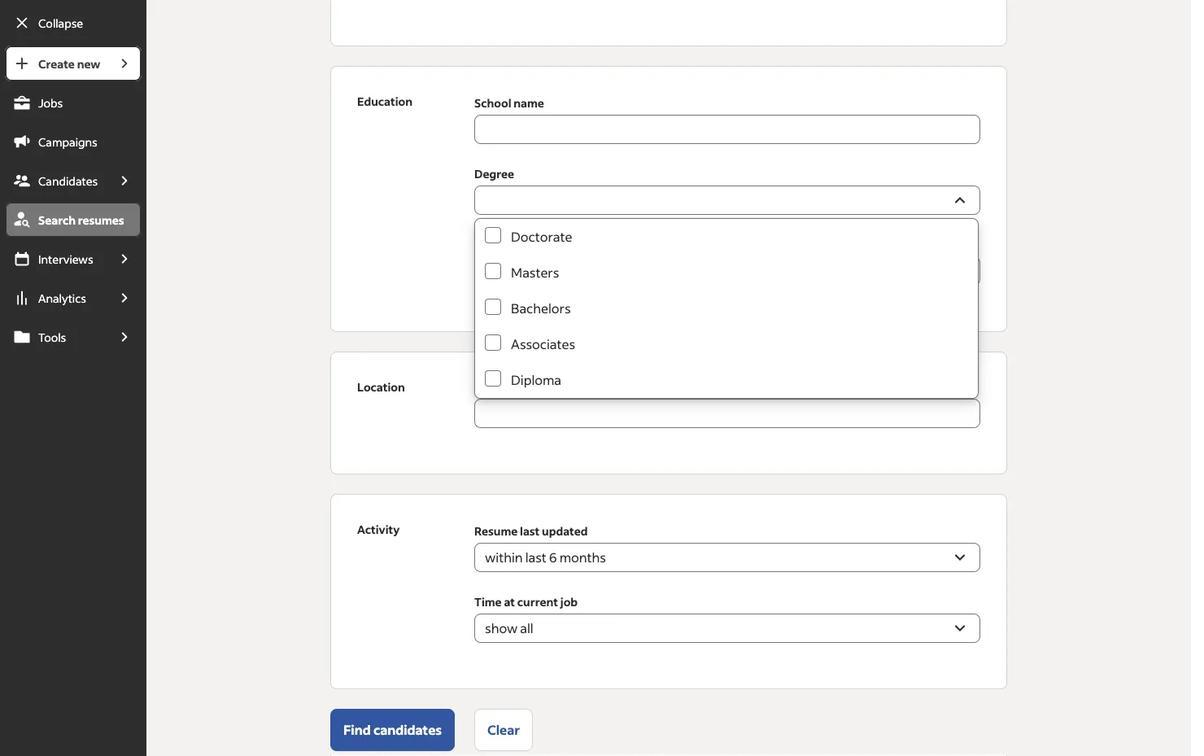 Task type: describe. For each thing, give the bounding box(es) containing it.
search resumes link
[[5, 202, 142, 238]]

diploma
[[511, 372, 562, 388]]

diploma option
[[475, 362, 978, 398]]

bachelors option
[[475, 291, 978, 326]]

current
[[517, 595, 558, 609]]

time at current job
[[475, 595, 578, 609]]

bachelors
[[511, 300, 571, 317]]

jobs
[[38, 95, 63, 110]]

resumes
[[78, 212, 124, 227]]

study
[[517, 237, 548, 252]]

school name
[[475, 96, 544, 110]]

last for within
[[526, 549, 547, 566]]

location
[[357, 380, 405, 394]]

months
[[560, 549, 606, 566]]

candidates link
[[5, 163, 108, 199]]

create new
[[38, 56, 100, 71]]

last for resume
[[520, 524, 540, 538]]

education
[[357, 94, 413, 109]]

where
[[475, 380, 511, 394]]

new
[[77, 56, 100, 71]]

within last 6 months button
[[475, 543, 981, 572]]

associates
[[511, 336, 575, 352]]

location group
[[331, 352, 1008, 474]]

candidates
[[38, 173, 98, 188]]

of
[[503, 237, 515, 252]]

name
[[514, 96, 544, 110]]

field
[[475, 237, 501, 252]]

search resumes
[[38, 212, 124, 227]]

where field for where
[[475, 399, 961, 428]]

school
[[475, 96, 511, 110]]

all
[[520, 620, 534, 636]]

doctorate
[[511, 228, 573, 245]]

resume last updated
[[475, 524, 588, 538]]

time
[[475, 595, 502, 609]]

field of study
[[475, 237, 548, 252]]

interviews link
[[5, 241, 108, 277]]

campaigns
[[38, 134, 97, 149]]

collapse button
[[5, 5, 142, 41]]

search
[[38, 212, 76, 227]]

find candidates button
[[331, 709, 455, 751]]

updated
[[542, 524, 588, 538]]

within
[[485, 549, 523, 566]]

collapse
[[38, 15, 83, 30]]

education group
[[331, 66, 1008, 332]]

School name field
[[475, 115, 981, 144]]



Task type: locate. For each thing, give the bounding box(es) containing it.
clear
[[488, 721, 520, 738]]

menu bar
[[0, 46, 147, 756]]

Where field
[[475, 378, 981, 428], [475, 399, 961, 428]]

show
[[485, 620, 518, 636]]

masters
[[511, 264, 559, 281]]

job
[[561, 595, 578, 609]]

create
[[38, 56, 75, 71]]

where field down 'diploma' option
[[475, 399, 961, 428]]

activity
[[357, 522, 400, 537]]

jobs link
[[5, 85, 142, 120]]

show all button
[[475, 614, 981, 643]]

work experience group
[[331, 0, 1008, 46]]

analytics link
[[5, 280, 108, 316]]

activity group
[[331, 494, 1008, 689]]

within last 6 months
[[485, 549, 606, 566]]

where field for location
[[475, 378, 981, 428]]

1 where field from the top
[[475, 378, 981, 428]]

where field down associates option
[[475, 378, 981, 428]]

Field of study field
[[475, 256, 981, 286]]

candidates
[[373, 721, 442, 738]]

masters option
[[475, 255, 978, 291]]

6
[[549, 549, 557, 566]]

clear button
[[474, 709, 533, 751]]

last up within last 6 months
[[520, 524, 540, 538]]

2 where field from the top
[[475, 399, 961, 428]]

tools link
[[5, 319, 108, 355]]

campaigns link
[[5, 124, 142, 160]]

associates option
[[475, 326, 978, 362]]

where field inside field
[[475, 399, 961, 428]]

create new link
[[5, 46, 108, 81]]

1 vertical spatial last
[[526, 549, 547, 566]]

resume
[[475, 524, 518, 538]]

menu bar containing create new
[[0, 46, 147, 756]]

find candidates
[[344, 721, 442, 738]]

tools
[[38, 330, 66, 344]]

at
[[504, 595, 515, 609]]

degree list box
[[475, 219, 978, 398]]

find
[[344, 721, 371, 738]]

last left 6
[[526, 549, 547, 566]]

last
[[520, 524, 540, 538], [526, 549, 547, 566]]

analytics
[[38, 291, 86, 305]]

degree
[[475, 166, 514, 181]]

interviews
[[38, 251, 93, 266]]

last inside popup button
[[526, 549, 547, 566]]

show all
[[485, 620, 534, 636]]

where field containing where
[[475, 378, 981, 428]]

0 vertical spatial last
[[520, 524, 540, 538]]

doctorate option
[[475, 219, 978, 255]]



Task type: vqa. For each thing, say whether or not it's contained in the screenshot.
Years of work experience
no



